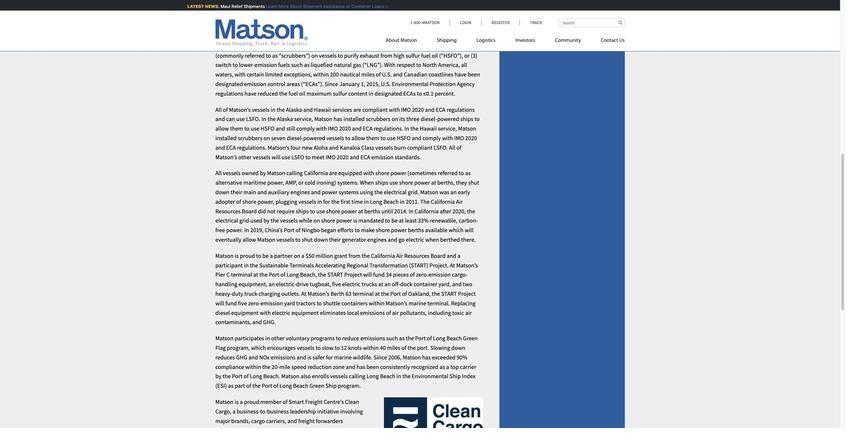 Task type: locate. For each thing, give the bounding box(es) containing it.
long inside matson is proud to be a partner on a $50 million grant from the california air resources board and a participant in the sustainable terminals accelerating regional transformation (start) project. at matson's pier c terminal at the port of long beach, the start project will fund 34 pieces of zero-emission cargo- handling equipment, an electric-drive tugboat, five electric trucks at an off-dock container yard, and two heavy-duty truck charging outlets. at matson's berth 63 terminal at the port of oakland, the start project will fund five zero-emission yard tractors to shuttle containers within matson's marine terminal. replacing diesel equipment with electric equipment eliminates local emissions of air pollutants, including toxic air contaminants, and ghg.
[[287, 271, 299, 279]]

a down effective
[[228, 33, 231, 40]]

powered
[[437, 115, 459, 123], [303, 134, 325, 142]]

proud up the participant
[[240, 252, 255, 260]]

vessels up alternative
[[223, 170, 241, 177]]

content down 2015, on the top left
[[348, 90, 368, 97]]

miles
[[361, 71, 375, 78], [387, 344, 400, 352]]

0 horizontal spatial 2020,
[[265, 23, 278, 31]]

search image
[[619, 20, 623, 25]]

1 equipment from the left
[[231, 309, 259, 317]]

2 vertical spatial all
[[215, 170, 222, 177]]

emissions up 40
[[360, 335, 385, 343]]

has up 0.5 at the top left
[[300, 23, 309, 31]]

1 vertical spatial calling
[[349, 373, 365, 381]]

34 pieces
[[386, 271, 409, 279]]

0 horizontal spatial green
[[310, 382, 324, 390]]

since inside 'matson participates in other voluntary programs to reduce emissions such as the port of long beach green flag program, which encourages vessels to slow to 12 knots within 40 miles of the port. slowing down reduces ghg and nox emissions and is safer for marine wildlife. since 2006, matson has exceeded 90% compliance within the 20-mile speed reduction zone and has been consistently recognized as a top carrier by the port of long beach. matson also enrolls vessels calling long beach in the environmental ship index (esi) as part of the port of long beach green ship program.'
[[374, 354, 387, 362]]

port right china's
[[284, 227, 295, 234]]

1 vertical spatial at
[[301, 290, 307, 298]]

down inside 'matson participates in other voluntary programs to reduce emissions such as the port of long beach green flag program, which encourages vessels to slow to 12 knots within 40 miles of the port. slowing down reduces ghg and nox emissions and is safer for marine wildlife. since 2006, matson has exceeded 90% compliance within the 20-mile speed reduction zone and has been consistently recognized as a top carrier by the port of long beach. matson also enrolls vessels calling long beach in the environmental ship index (esi) as part of the port of long beach green ship program.'
[[452, 344, 466, 352]]

regulations. down its
[[374, 125, 403, 132]]

standards.
[[395, 153, 421, 161]]

other inside all of matson's vessels in the alaska and hawaii services are compliant with imo 2020 and eca regulations and can use lsfo. in the alaska service, matson has installed scrubbers on its three diesel-powered ships to allow them to use hsfo and still comply with imo 2020 and eca regulations. in the hawaii service, matson installed scrubbers on seven diesel-powered vessels to allow them to use hsfo and comply with imo 2020 and eca regulations. matson's four new aloha and kanaloa class vessels burn compliant lsfo. all of matson's other vessels will use lsfo to meet imo 2020 and eca emission standards.
[[238, 153, 252, 161]]

1 horizontal spatial or
[[345, 4, 349, 9]]

which inside 'matson participates in other voluntary programs to reduce emissions such as the port of long beach green flag program, which encourages vessels to slow to 12 knots within 40 miles of the port. slowing down reduces ghg and nox emissions and is safer for marine wildlife. since 2006, matson has exceeded 90% compliance within the 20-mile speed reduction zone and has been consistently recognized as a top carrier by the port of long beach. matson also enrolls vessels calling long beach in the environmental ship index (esi) as part of the port of long beach green ship program.'
[[251, 344, 266, 352]]

1 horizontal spatial electric
[[342, 281, 361, 288]]

cargo,
[[215, 408, 231, 416]]

forwarders
[[316, 418, 343, 425]]

1 horizontal spatial them
[[366, 134, 380, 142]]

for inside 'matson participates in other voluntary programs to reduce emissions such as the port of long beach green flag program, which encourages vessels to slow to 12 knots within 40 miles of the port. slowing down reduces ghg and nox emissions and is safer for marine wildlife. since 2006, matson has exceeded 90% compliance within the 20-mile speed reduction zone and has been consistently recognized as a top carrier by the port of long beach. matson also enrolls vessels calling long beach in the environmental ship index (esi) as part of the port of long beach green ship program.'
[[326, 354, 333, 362]]

systems up (3)
[[462, 42, 481, 50]]

comply
[[297, 125, 315, 132], [423, 134, 441, 142]]

smart
[[289, 399, 304, 406]]

is up business-
[[235, 399, 239, 406]]

fund
[[373, 271, 385, 279], [225, 300, 237, 307]]

be inside matson is proud to be a partner on a $50 million grant from the california air resources board and a participant in the sustainable terminals accelerating regional transformation (start) project. at matson's pier c terminal at the port of long beach, the start project will fund 34 pieces of zero-emission cargo- handling equipment, an electric-drive tugboat, five electric trucks at an off-dock container yard, and two heavy-duty truck charging outlets. at matson's berth 63 terminal at the port of oakland, the start project will fund five zero-emission yard tractors to shuttle containers within matson's marine terminal. replacing diesel equipment with electric equipment eliminates local emissions of air pollutants, including toxic air contaminants, and ghg.
[[263, 252, 269, 260]]

0 horizontal spatial burn
[[304, 42, 316, 50]]

matson inside matson is a proud member of smart freight centre's clean cargo, a business-to-business leadership initiative involving major brands, cargo carriers, and freight forwarders dedicated to reducing the environmental impacts of glo
[[215, 399, 234, 406]]

not
[[267, 208, 276, 215]]

40
[[380, 344, 386, 352]]

proud up business-
[[244, 399, 259, 406]]

which up the nox
[[251, 344, 266, 352]]

0 vertical spatial allow
[[215, 125, 229, 132]]

still
[[286, 125, 295, 132]]

0 vertical spatial hsfo
[[261, 125, 275, 132]]

encourages
[[267, 344, 296, 352]]

matson's down "tugboat,"
[[308, 290, 330, 298]]

2 vertical spatial regulations
[[447, 106, 475, 113]]

california up transformation
[[371, 252, 395, 260]]

all right "1-"
[[416, 23, 422, 31]]

compliance
[[215, 363, 244, 371]]

1 vertical spatial installed
[[215, 134, 237, 142]]

emission inside all of matson's vessels in the alaska and hawaii services are compliant with imo 2020 and eca regulations and can use lsfo. in the alaska service, matson has installed scrubbers on its three diesel-powered ships to allow them to use hsfo and still comply with imo 2020 and eca regulations. in the hawaii service, matson installed scrubbers on seven diesel-powered vessels to allow them to use hsfo and comply with imo 2020 and eca regulations. matson's four new aloha and kanaloa class vessels burn compliant lsfo. all of matson's other vessels will use lsfo to meet imo 2020 and eca emission standards.
[[372, 153, 394, 161]]

ships inside all of matson's vessels in the alaska and hawaii services are compliant with imo 2020 and eca regulations and can use lsfo. in the alaska service, matson has installed scrubbers on its three diesel-powered ships to allow them to use hsfo and still comply with imo 2020 and eca regulations. in the hawaii service, matson installed scrubbers on seven diesel-powered vessels to allow them to use hsfo and comply with imo 2020 and eca regulations. matson's four new aloha and kanaloa class vessels burn compliant lsfo. all of matson's other vessels will use lsfo to meet imo 2020 and eca emission standards.
[[461, 115, 473, 123]]

>
[[384, 4, 387, 9]]

1 vertical spatial electric
[[342, 281, 361, 288]]

limited
[[265, 71, 283, 78]]

allow inside the all vessels owned by matson calling california are equipped with shore power (sometimes referred to as alternative maritime power, amp, or cold ironing) systems. when ships use shore power at berths, they shut down their main and auxiliary engines and power systems using the electrical grid. matson was an early adopter of shore power, plugging vessels in for the first time in long beach in 2011. the california air resources board did not require ships to use shore power at berths until 2014. in california after 2020, the electrical grid used by the vessels while on shore power is mandated to be at least 33% renewable, carbon- free power. in 2019, china's port of ningbo began efforts to make shore power berths available which will eventually allow matson vessels to shut down their generator engines and go electric when berthed there.
[[243, 236, 256, 244]]

2 vertical spatial down
[[452, 344, 466, 352]]

1 horizontal spatial about
[[386, 38, 400, 43]]

0 horizontal spatial three
[[388, 33, 401, 40]]

1 horizontal spatial ships
[[375, 179, 388, 187]]

in down consistently
[[397, 373, 401, 381]]

1 horizontal spatial lsfo.
[[434, 144, 448, 152]]

within inside effective january 1, 2020, the imo has imposed regulations that generally require all vessels to burn fuel oil with a maximum sulfur content of 0.5 percent ("imo 2020"). there are three main options for a ship to meet the new imo 2020 requirements: (1) burn low sulfur fuel oil ("lsfo"), (2) install exhaust gas cleaning systems (commonly referred to as "scrubbers") on vessels to purify exhaust from high sulfur fuel oil ("hsfo"), or (3) switch to lower-emission fuels such as liquefied natural gas ("lng"). with respect to north america, all waters, with certain limited exceptions, within 200 nautical miles of u.s. and canadian coastlines have been designated emission control areas ("ecas"). since january 1, 2015, u.s. environmental protection agency regulations have reduced the fuel oil maximum sulfur content in designated ecas to ≤0.1 percent.
[[313, 71, 329, 78]]

an up charging
[[269, 281, 275, 288]]

meet inside all of matson's vessels in the alaska and hawaii services are compliant with imo 2020 and eca regulations and can use lsfo. in the alaska service, matson has installed scrubbers on its three diesel-powered ships to allow them to use hsfo and still comply with imo 2020 and eca regulations. in the hawaii service, matson installed scrubbers on seven diesel-powered vessels to allow them to use hsfo and comply with imo 2020 and eca regulations. matson's four new aloha and kanaloa class vessels burn compliant lsfo. all of matson's other vessels will use lsfo to meet imo 2020 and eca emission standards.
[[312, 153, 325, 161]]

resources up (start) at the bottom
[[404, 252, 430, 260]]

alaska
[[286, 106, 302, 113], [277, 115, 293, 123]]

0 vertical spatial them
[[230, 125, 243, 132]]

1 vertical spatial marine
[[334, 354, 352, 362]]

1 vertical spatial miles
[[387, 344, 400, 352]]

been inside 'matson participates in other voluntary programs to reduce emissions such as the port of long beach green flag program, which encourages vessels to slow to 12 knots within 40 miles of the port. slowing down reduces ghg and nox emissions and is safer for marine wildlife. since 2006, matson has exceeded 90% compliance within the 20-mile speed reduction zone and has been consistently recognized as a top carrier by the port of long beach. matson also enrolls vessels calling long beach in the environmental ship index (esi) as part of the port of long beach green ship program.'
[[367, 363, 379, 371]]

exhaust down options
[[409, 42, 429, 50]]

ghg.
[[263, 319, 276, 326]]

1 horizontal spatial calling
[[349, 373, 365, 381]]

which
[[449, 227, 464, 234], [251, 344, 266, 352]]

2020, up the carbon-
[[453, 208, 466, 215]]

2020").
[[344, 33, 362, 40]]

1 vertical spatial such
[[386, 335, 398, 343]]

port inside the all vessels owned by matson calling california are equipped with shore power (sometimes referred to as alternative maritime power, amp, or cold ironing) systems. when ships use shore power at berths, they shut down their main and auxiliary engines and power systems using the electrical grid. matson was an early adopter of shore power, plugging vessels in for the first time in long beach in 2011. the california air resources board did not require ships to use shore power at berths until 2014. in california after 2020, the electrical grid used by the vessels while on shore power is mandated to be at least 33% renewable, carbon- free power. in 2019, china's port of ningbo began efforts to make shore power berths available which will eventually allow matson vessels to shut down their generator engines and go electric when berthed there.
[[284, 227, 295, 234]]

0 horizontal spatial 1,
[[259, 23, 264, 31]]

power, up auxiliary
[[267, 179, 284, 187]]

calling inside the all vessels owned by matson calling california are equipped with shore power (sometimes referred to as alternative maritime power, amp, or cold ironing) systems. when ships use shore power at berths, they shut down their main and auxiliary engines and power systems using the electrical grid. matson was an early adopter of shore power, plugging vessels in for the first time in long beach in 2011. the california air resources board did not require ships to use shore power at berths until 2014. in california after 2020, the electrical grid used by the vessels while on shore power is mandated to be at least 33% renewable, carbon- free power. in 2019, china's port of ningbo began efforts to make shore power berths available which will eventually allow matson vessels to shut down their generator engines and go electric when berthed there.
[[286, 170, 303, 177]]

the down carriers,
[[271, 427, 279, 429]]

1 vertical spatial all
[[461, 61, 467, 69]]

waters,
[[215, 71, 233, 78]]

proud
[[240, 252, 255, 260], [244, 399, 259, 406]]

0 vertical spatial project
[[344, 271, 362, 279]]

1 horizontal spatial fund
[[373, 271, 385, 279]]

air inside matson is proud to be a partner on a $50 million grant from the california air resources board and a participant in the sustainable terminals accelerating regional transformation (start) project. at matson's pier c terminal at the port of long beach, the start project will fund 34 pieces of zero-emission cargo- handling equipment, an electric-drive tugboat, five electric trucks at an off-dock container yard, and two heavy-duty truck charging outlets. at matson's berth 63 terminal at the port of oakland, the start project will fund five zero-emission yard tractors to shuttle containers within matson's marine terminal. replacing diesel equipment with electric equipment eliminates local emissions of air pollutants, including toxic air contaminants, and ghg.
[[396, 252, 403, 260]]

with inside matson is proud to be a partner on a $50 million grant from the california air resources board and a participant in the sustainable terminals accelerating regional transformation (start) project. at matson's pier c terminal at the port of long beach, the start project will fund 34 pieces of zero-emission cargo- handling equipment, an electric-drive tugboat, five electric trucks at an off-dock container yard, and two heavy-duty truck charging outlets. at matson's berth 63 terminal at the port of oakland, the start project will fund five zero-emission yard tractors to shuttle containers within matson's marine terminal. replacing diesel equipment with electric equipment eliminates local emissions of air pollutants, including toxic air contaminants, and ghg.
[[260, 309, 271, 317]]

outlets.
[[281, 290, 300, 298]]

require up about matson in the top of the page
[[397, 23, 415, 31]]

such inside effective january 1, 2020, the imo has imposed regulations that generally require all vessels to burn fuel oil with a maximum sulfur content of 0.5 percent ("imo 2020"). there are three main options for a ship to meet the new imo 2020 requirements: (1) burn low sulfur fuel oil ("lsfo"), (2) install exhaust gas cleaning systems (commonly referred to as "scrubbers") on vessels to purify exhaust from high sulfur fuel oil ("hsfo"), or (3) switch to lower-emission fuels such as liquefied natural gas ("lng"). with respect to north america, all waters, with certain limited exceptions, within 200 nautical miles of u.s. and canadian coastlines have been designated emission control areas ("ecas"). since january 1, 2015, u.s. environmental protection agency regulations have reduced the fuel oil maximum sulfur content in designated ecas to ≤0.1 percent.
[[291, 61, 303, 69]]

matson is proud to be a partner on a $50 million grant from the california air resources board and a participant in the sustainable terminals accelerating regional transformation (start) project. at matson's pier c terminal at the port of long beach, the start project will fund 34 pieces of zero-emission cargo- handling equipment, an electric-drive tugboat, five electric trucks at an off-dock container yard, and two heavy-duty truck charging outlets. at matson's berth 63 terminal at the port of oakland, the start project will fund five zero-emission yard tractors to shuttle containers within matson's marine terminal. replacing diesel equipment with electric equipment eliminates local emissions of air pollutants, including toxic air contaminants, and ghg.
[[215, 252, 478, 326]]

air down early
[[456, 198, 463, 206]]

oil up "north"
[[432, 52, 438, 59]]

shipment
[[302, 4, 321, 9]]

more
[[277, 4, 288, 9]]

in inside matson is proud to be a partner on a $50 million grant from the california air resources board and a participant in the sustainable terminals accelerating regional transformation (start) project. at matson's pier c terminal at the port of long beach, the start project will fund 34 pieces of zero-emission cargo- handling equipment, an electric-drive tugboat, five electric trucks at an off-dock container yard, and two heavy-duty truck charging outlets. at matson's berth 63 terminal at the port of oakland, the start project will fund five zero-emission yard tractors to shuttle containers within matson's marine terminal. replacing diesel equipment with electric equipment eliminates local emissions of air pollutants, including toxic air contaminants, and ghg.
[[244, 262, 249, 269]]

require
[[397, 23, 415, 31], [277, 208, 295, 215]]

grid
[[239, 217, 249, 225]]

gas down options
[[430, 42, 438, 50]]

0 vertical spatial electric
[[406, 236, 424, 244]]

regulations up 2020").
[[333, 23, 361, 31]]

1 horizontal spatial their
[[329, 236, 341, 244]]

three right its
[[407, 115, 420, 123]]

None search field
[[559, 18, 625, 27]]

1 horizontal spatial are
[[353, 106, 361, 113]]

emission down project.
[[429, 271, 451, 279]]

("lng").
[[363, 61, 383, 69]]

1 horizontal spatial 1,
[[361, 80, 365, 88]]

long down beach.
[[280, 382, 292, 390]]

environmental
[[280, 427, 317, 429]]

0 horizontal spatial calling
[[286, 170, 303, 177]]

the left the first
[[331, 198, 340, 206]]

engines down amp,
[[291, 189, 310, 196]]

0 horizontal spatial which
[[251, 344, 266, 352]]

has
[[300, 23, 309, 31], [334, 115, 342, 123], [422, 354, 431, 362], [357, 363, 365, 371]]

plugging
[[276, 198, 297, 206]]

1, down shipments
[[259, 23, 264, 31]]

0 horizontal spatial hawaii
[[314, 106, 331, 113]]

or
[[345, 4, 349, 9], [465, 52, 470, 59], [298, 179, 304, 187]]

power down the first
[[341, 208, 357, 215]]

1 vertical spatial berths
[[408, 227, 424, 234]]

0 horizontal spatial service,
[[294, 115, 313, 123]]

1 vertical spatial about
[[386, 38, 400, 43]]

effective january 1, 2020, the imo has imposed regulations that generally require all vessels to burn fuel oil with a maximum sulfur content of 0.5 percent ("imo 2020"). there are three main options for a ship to meet the new imo 2020 requirements: (1) burn low sulfur fuel oil ("lsfo"), (2) install exhaust gas cleaning systems (commonly referred to as "scrubbers") on vessels to purify exhaust from high sulfur fuel oil ("hsfo"), or (3) switch to lower-emission fuels such as liquefied natural gas ("lng"). with respect to north america, all waters, with certain limited exceptions, within 200 nautical miles of u.s. and canadian coastlines have been designated emission control areas ("ecas"). since january 1, 2015, u.s. environmental protection agency regulations have reduced the fuel oil maximum sulfur content in designated ecas to ≤0.1 percent.
[[215, 23, 481, 97]]

allow
[[215, 125, 229, 132], [352, 134, 365, 142], [243, 236, 256, 244]]

program,
[[227, 344, 250, 352]]

from inside effective january 1, 2020, the imo has imposed regulations that generally require all vessels to burn fuel oil with a maximum sulfur content of 0.5 percent ("imo 2020"). there are three main options for a ship to meet the new imo 2020 requirements: (1) burn low sulfur fuel oil ("lsfo"), (2) install exhaust gas cleaning systems (commonly referred to as "scrubbers") on vessels to purify exhaust from high sulfur fuel oil ("hsfo"), or (3) switch to lower-emission fuels such as liquefied natural gas ("lng"). with respect to north america, all waters, with certain limited exceptions, within 200 nautical miles of u.s. and canadian coastlines have been designated emission control areas ("ecas"). since january 1, 2015, u.s. environmental protection agency regulations have reduced the fuel oil maximum sulfur content in designated ecas to ≤0.1 percent.
[[381, 52, 393, 59]]

with
[[215, 33, 226, 40], [235, 71, 246, 78], [389, 106, 400, 113], [316, 125, 327, 132], [442, 134, 453, 142], [363, 170, 374, 177], [260, 309, 271, 317]]

1 horizontal spatial engines
[[367, 236, 387, 244]]

new inside effective january 1, 2020, the imo has imposed regulations that generally require all vessels to burn fuel oil with a maximum sulfur content of 0.5 percent ("imo 2020"). there are three main options for a ship to meet the new imo 2020 requirements: (1) burn low sulfur fuel oil ("lsfo"), (2) install exhaust gas cleaning systems (commonly referred to as "scrubbers") on vessels to purify exhaust from high sulfur fuel oil ("hsfo"), or (3) switch to lower-emission fuels such as liquefied natural gas ("lng"). with respect to north america, all waters, with certain limited exceptions, within 200 nautical miles of u.s. and canadian coastlines have been designated emission control areas ("ecas"). since january 1, 2015, u.s. environmental protection agency regulations have reduced the fuel oil maximum sulfur content in designated ecas to ≤0.1 percent.
[[225, 42, 235, 50]]

is inside matson is proud to be a partner on a $50 million grant from the california air resources board and a participant in the sustainable terminals accelerating regional transformation (start) project. at matson's pier c terminal at the port of long beach, the start project will fund 34 pieces of zero-emission cargo- handling equipment, an electric-drive tugboat, five electric trucks at an off-dock container yard, and two heavy-duty truck charging outlets. at matson's berth 63 terminal at the port of oakland, the start project will fund five zero-emission yard tractors to shuttle containers within matson's marine terminal. replacing diesel equipment with electric equipment eliminates local emissions of air pollutants, including toxic air contaminants, and ghg.
[[235, 252, 239, 260]]

community link
[[545, 35, 591, 48]]

0 horizontal spatial their
[[231, 189, 242, 196]]

in
[[369, 90, 374, 97], [271, 106, 276, 113], [317, 198, 322, 206], [364, 198, 369, 206], [400, 198, 405, 206], [244, 262, 249, 269], [265, 335, 270, 343], [397, 373, 401, 381]]

eca down percent.
[[436, 106, 446, 113]]

environmental
[[392, 80, 429, 88], [412, 373, 449, 381]]

investors link
[[506, 35, 545, 48]]

1 horizontal spatial powered
[[437, 115, 459, 123]]

0 vertical spatial proud
[[240, 252, 255, 260]]

main inside the all vessels owned by matson calling california are equipped with shore power (sometimes referred to as alternative maritime power, amp, or cold ironing) systems. when ships use shore power at berths, they shut down their main and auxiliary engines and power systems using the electrical grid. matson was an early adopter of shore power, plugging vessels in for the first time in long beach in 2011. the california air resources board did not require ships to use shore power at berths until 2014. in california after 2020, the electrical grid used by the vessels while on shore power is mandated to be at least 33% renewable, carbon- free power. in 2019, china's port of ningbo began efforts to make shore power berths available which will eventually allow matson vessels to shut down their generator engines and go electric when berthed there.
[[244, 189, 256, 196]]

allow down 2019,
[[243, 236, 256, 244]]

regulations
[[333, 23, 361, 31], [215, 90, 243, 97], [447, 106, 475, 113]]

regulations down percent.
[[447, 106, 475, 113]]

project
[[344, 271, 362, 279], [458, 290, 476, 298]]

burn inside all of matson's vessels in the alaska and hawaii services are compliant with imo 2020 and eca regulations and can use lsfo. in the alaska service, matson has installed scrubbers on its three diesel-powered ships to allow them to use hsfo and still comply with imo 2020 and eca regulations. in the hawaii service, matson installed scrubbers on seven diesel-powered vessels to allow them to use hsfo and comply with imo 2020 and eca regulations. matson's four new aloha and kanaloa class vessels burn compliant lsfo. all of matson's other vessels will use lsfo to meet imo 2020 and eca emission standards.
[[394, 144, 406, 152]]

0 vertical spatial require
[[397, 23, 415, 31]]

california inside matson is proud to be a partner on a $50 million grant from the california air resources board and a participant in the sustainable terminals accelerating regional transformation (start) project. at matson's pier c terminal at the port of long beach, the start project will fund 34 pieces of zero-emission cargo- handling equipment, an electric-drive tugboat, five electric trucks at an off-dock container yard, and two heavy-duty truck charging outlets. at matson's berth 63 terminal at the port of oakland, the start project will fund five zero-emission yard tractors to shuttle containers within matson's marine terminal. replacing diesel equipment with electric equipment eliminates local emissions of air pollutants, including toxic air contaminants, and ghg.
[[371, 252, 395, 260]]

1-800-4matson
[[411, 20, 440, 25]]

alternative
[[215, 179, 242, 187]]

1 vertical spatial have
[[245, 90, 257, 97]]

calling
[[286, 170, 303, 177], [349, 373, 365, 381]]

regulations down waters,
[[215, 90, 243, 97]]

member
[[260, 399, 281, 406]]

0 horizontal spatial designated
[[215, 80, 243, 88]]

vessels down low
[[319, 52, 337, 59]]

powered down percent.
[[437, 115, 459, 123]]

miles inside 'matson participates in other voluntary programs to reduce emissions such as the port of long beach green flag program, which encourages vessels to slow to 12 knots within 40 miles of the port. slowing down reduces ghg and nox emissions and is safer for marine wildlife. since 2006, matson has exceeded 90% compliance within the 20-mile speed reduction zone and has been consistently recognized as a top carrier by the port of long beach. matson also enrolls vessels calling long beach in the environmental ship index (esi) as part of the port of long beach green ship program.'
[[387, 344, 400, 352]]

as down exceeded on the right bottom of page
[[440, 363, 445, 371]]

installed
[[344, 115, 365, 123], [215, 134, 237, 142]]

1 horizontal spatial require
[[397, 23, 415, 31]]

as up exceptions, at the top left
[[304, 61, 310, 69]]

all for all vessels owned by matson calling california are equipped with shore power (sometimes referred to as alternative maritime power, amp, or cold ironing) systems. when ships use shore power at berths, they shut down their main and auxiliary engines and power systems using the electrical grid. matson was an early adopter of shore power, plugging vessels in for the first time in long beach in 2011. the california air resources board did not require ships to use shore power at berths until 2014. in california after 2020, the electrical grid used by the vessels while on shore power is mandated to be at least 33% renewable, carbon- free power. in 2019, china's port of ningbo began efforts to make shore power berths available which will eventually allow matson vessels to shut down their generator engines and go electric when berthed there.
[[215, 170, 222, 177]]

("ecas").
[[301, 80, 324, 88]]

three up (2)
[[388, 33, 401, 40]]

go
[[399, 236, 405, 244]]

for inside effective january 1, 2020, the imo has imposed regulations that generally require all vessels to burn fuel oil with a maximum sulfur content of 0.5 percent ("imo 2020"). there are three main options for a ship to meet the new imo 2020 requirements: (1) burn low sulfur fuel oil ("lsfo"), (2) install exhaust gas cleaning systems (commonly referred to as "scrubbers") on vessels to purify exhaust from high sulfur fuel oil ("hsfo"), or (3) switch to lower-emission fuels such as liquefied natural gas ("lng"). with respect to north america, all waters, with certain limited exceptions, within 200 nautical miles of u.s. and canadian coastlines have been designated emission control areas ("ecas"). since january 1, 2015, u.s. environmental protection agency regulations have reduced the fuel oil maximum sulfur content in designated ecas to ≤0.1 percent.
[[436, 33, 443, 40]]

be
[[392, 217, 398, 225], [263, 252, 269, 260]]

loans
[[371, 4, 383, 9]]

emissions right 'local'
[[360, 309, 385, 317]]

1 air from the left
[[392, 309, 399, 317]]

1 horizontal spatial january
[[339, 80, 360, 88]]

their down began
[[329, 236, 341, 244]]

the up the seven
[[268, 115, 276, 123]]

1 vertical spatial for
[[323, 198, 330, 206]]

within down the nox
[[245, 363, 261, 371]]

2 horizontal spatial regulations
[[447, 106, 475, 113]]

diesel- up 'four'
[[287, 134, 303, 142]]

are inside the all vessels owned by matson calling california are equipped with shore power (sometimes referred to as alternative maritime power, amp, or cold ironing) systems. when ships use shore power at berths, they shut down their main and auxiliary engines and power systems using the electrical grid. matson was an early adopter of shore power, plugging vessels in for the first time in long beach in 2011. the california air resources board did not require ships to use shore power at berths until 2014. in california after 2020, the electrical grid used by the vessels while on shore power is mandated to be at least 33% renewable, carbon- free power. in 2019, china's port of ningbo began efforts to make shore power berths available which will eventually allow matson vessels to shut down their generator engines and go electric when berthed there.
[[329, 170, 337, 177]]

1 horizontal spatial down
[[314, 236, 328, 244]]

board inside matson is proud to be a partner on a $50 million grant from the california air resources board and a participant in the sustainable terminals accelerating regional transformation (start) project. at matson's pier c terminal at the port of long beach, the start project will fund 34 pieces of zero-emission cargo- handling equipment, an electric-drive tugboat, five electric trucks at an off-dock container yard, and two heavy-duty truck charging outlets. at matson's berth 63 terminal at the port of oakland, the start project will fund five zero-emission yard tractors to shuttle containers within matson's marine terminal. replacing diesel equipment with electric equipment eliminates local emissions of air pollutants, including toxic air contaminants, and ghg.
[[431, 252, 446, 260]]

about
[[289, 4, 301, 9], [386, 38, 400, 43]]

1 horizontal spatial hawaii
[[420, 125, 437, 132]]

1 vertical spatial scrubbers
[[238, 134, 262, 142]]

1 horizontal spatial terminal
[[353, 290, 374, 298]]

1, left 2015, on the top left
[[361, 80, 365, 88]]

from up the regional
[[349, 252, 361, 260]]

in down ironing)
[[317, 198, 322, 206]]

tractors
[[296, 300, 316, 307]]

the up the regional
[[362, 252, 370, 260]]

as down requirements:
[[272, 52, 278, 59]]

is up efforts
[[353, 217, 357, 225]]

1 horizontal spatial board
[[431, 252, 446, 260]]

matson's
[[229, 106, 251, 113], [268, 144, 290, 152], [215, 153, 237, 161], [456, 262, 478, 269], [308, 290, 330, 298], [386, 300, 408, 307]]

0 horizontal spatial ship
[[326, 382, 337, 390]]

logistics link
[[467, 35, 506, 48]]

installed down can
[[215, 134, 237, 142]]

Search search field
[[559, 18, 625, 27]]

carbon-
[[459, 217, 478, 225]]

systems.
[[337, 179, 359, 187]]

1 horizontal spatial diesel-
[[421, 115, 437, 123]]

be up 'sustainable'
[[263, 252, 269, 260]]

0 horizontal spatial are
[[329, 170, 337, 177]]

meet down login at the right of the page
[[466, 33, 479, 40]]

in inside all of matson's vessels in the alaska and hawaii services are compliant with imo 2020 and eca regulations and can use lsfo. in the alaska service, matson has installed scrubbers on its three diesel-powered ships to allow them to use hsfo and still comply with imo 2020 and eca regulations. in the hawaii service, matson installed scrubbers on seven diesel-powered vessels to allow them to use hsfo and comply with imo 2020 and eca regulations. matson's four new aloha and kanaloa class vessels burn compliant lsfo. all of matson's other vessels will use lsfo to meet imo 2020 and eca emission standards.
[[271, 106, 276, 113]]

safer
[[313, 354, 325, 362]]

the up china's
[[271, 217, 279, 225]]

meet
[[466, 33, 479, 40], [312, 153, 325, 161]]

matson inside matson is proud to be a partner on a $50 million grant from the california air resources board and a participant in the sustainable terminals accelerating regional transformation (start) project. at matson's pier c terminal at the port of long beach, the start project will fund 34 pieces of zero-emission cargo- handling equipment, an electric-drive tugboat, five electric trucks at an off-dock container yard, and two heavy-duty truck charging outlets. at matson's berth 63 terminal at the port of oakland, the start project will fund five zero-emission yard tractors to shuttle containers within matson's marine terminal. replacing diesel equipment with electric equipment eliminates local emissions of air pollutants, including toxic air contaminants, and ghg.
[[215, 252, 234, 260]]

0 horizontal spatial referred
[[245, 52, 265, 59]]

environmental inside 'matson participates in other voluntary programs to reduce emissions such as the port of long beach green flag program, which encourages vessels to slow to 12 knots within 40 miles of the port. slowing down reduces ghg and nox emissions and is safer for marine wildlife. since 2006, matson has exceeded 90% compliance within the 20-mile speed reduction zone and has been consistently recognized as a top carrier by the port of long beach. matson also enrolls vessels calling long beach in the environmental ship index (esi) as part of the port of long beach green ship program.'
[[412, 373, 449, 381]]

regulations inside all of matson's vessels in the alaska and hawaii services are compliant with imo 2020 and eca regulations and can use lsfo. in the alaska service, matson has installed scrubbers on its three diesel-powered ships to allow them to use hsfo and still comply with imo 2020 and eca regulations. in the hawaii service, matson installed scrubbers on seven diesel-powered vessels to allow them to use hsfo and comply with imo 2020 and eca regulations. matson's four new aloha and kanaloa class vessels burn compliant lsfo. all of matson's other vessels will use lsfo to meet imo 2020 and eca emission standards.
[[447, 106, 475, 113]]

such inside 'matson participates in other voluntary programs to reduce emissions such as the port of long beach green flag program, which encourages vessels to slow to 12 knots within 40 miles of the port. slowing down reduces ghg and nox emissions and is safer for marine wildlife. since 2006, matson has exceeded 90% compliance within the 20-mile speed reduction zone and has been consistently recognized as a top carrier by the port of long beach. matson also enrolls vessels calling long beach in the environmental ship index (esi) as part of the port of long beach green ship program.'
[[386, 335, 398, 343]]

1 horizontal spatial allow
[[243, 236, 256, 244]]

will inside the all vessels owned by matson calling california are equipped with shore power (sometimes referred to as alternative maritime power, amp, or cold ironing) systems. when ships use shore power at berths, they shut down their main and auxiliary engines and power systems using the electrical grid. matson was an early adopter of shore power, plugging vessels in for the first time in long beach in 2011. the california air resources board did not require ships to use shore power at berths until 2014. in california after 2020, the electrical grid used by the vessels while on shore power is mandated to be at least 33% renewable, carbon- free power. in 2019, china's port of ningbo began efforts to make shore power berths available which will eventually allow matson vessels to shut down their generator engines and go electric when berthed there.
[[465, 227, 474, 234]]

a inside 'matson participates in other voluntary programs to reduce emissions such as the port of long beach green flag program, which encourages vessels to slow to 12 knots within 40 miles of the port. slowing down reduces ghg and nox emissions and is safer for marine wildlife. since 2006, matson has exceeded 90% compliance within the 20-mile speed reduction zone and has been consistently recognized as a top carrier by the port of long beach. matson also enrolls vessels calling long beach in the environmental ship index (esi) as part of the port of long beach green ship program.'
[[446, 363, 449, 371]]

hawaii
[[314, 106, 331, 113], [420, 125, 437, 132]]

port down off-
[[391, 290, 401, 298]]

resources inside the all vessels owned by matson calling california are equipped with shore power (sometimes referred to as alternative maritime power, amp, or cold ironing) systems. when ships use shore power at berths, they shut down their main and auxiliary engines and power systems using the electrical grid. matson was an early adopter of shore power, plugging vessels in for the first time in long beach in 2011. the california air resources board did not require ships to use shore power at berths until 2014. in california after 2020, the electrical grid used by the vessels while on shore power is mandated to be at least 33% renewable, carbon- free power. in 2019, china's port of ningbo began efforts to make shore power berths available which will eventually allow matson vessels to shut down their generator engines and go electric when berthed there.
[[215, 208, 241, 215]]

an inside the all vessels owned by matson calling california are equipped with shore power (sometimes referred to as alternative maritime power, amp, or cold ironing) systems. when ships use shore power at berths, they shut down their main and auxiliary engines and power systems using the electrical grid. matson was an early adopter of shore power, plugging vessels in for the first time in long beach in 2011. the california air resources board did not require ships to use shore power at berths until 2014. in california after 2020, the electrical grid used by the vessels while on shore power is mandated to be at least 33% renewable, carbon- free power. in 2019, china's port of ningbo began efforts to make shore power berths available which will eventually allow matson vessels to shut down their generator engines and go electric when berthed there.
[[451, 189, 457, 196]]

top menu navigation
[[386, 35, 625, 48]]

all
[[215, 106, 222, 113], [449, 144, 456, 152], [215, 170, 222, 177]]

board up project.
[[431, 252, 446, 260]]

the down pollutants,
[[406, 335, 414, 343]]

on inside effective january 1, 2020, the imo has imposed regulations that generally require all vessels to burn fuel oil with a maximum sulfur content of 0.5 percent ("imo 2020"). there are three main options for a ship to meet the new imo 2020 requirements: (1) burn low sulfur fuel oil ("lsfo"), (2) install exhaust gas cleaning systems (commonly referred to as "scrubbers") on vessels to purify exhaust from high sulfur fuel oil ("hsfo"), or (3) switch to lower-emission fuels such as liquefied natural gas ("lng"). with respect to north america, all waters, with certain limited exceptions, within 200 nautical miles of u.s. and canadian coastlines have been designated emission control areas ("ecas"). since january 1, 2015, u.s. environmental protection agency regulations have reduced the fuel oil maximum sulfur content in designated ecas to ≤0.1 percent.
[[311, 52, 318, 59]]

in down its
[[405, 125, 409, 132]]

vessels down voluntary
[[297, 344, 315, 352]]

investors
[[516, 38, 535, 43]]

0 horizontal spatial installed
[[215, 134, 237, 142]]

of
[[294, 33, 299, 40], [376, 71, 381, 78], [223, 106, 228, 113], [457, 144, 462, 152], [236, 198, 241, 206], [296, 227, 301, 234], [281, 271, 286, 279], [410, 271, 415, 279], [402, 290, 407, 298], [386, 309, 391, 317], [427, 335, 432, 343], [402, 344, 407, 352], [244, 373, 249, 381], [246, 382, 251, 390], [274, 382, 278, 390], [283, 399, 288, 406], [339, 427, 344, 429]]

track link
[[520, 20, 542, 25]]

(commonly
[[215, 52, 244, 59]]

part
[[235, 382, 245, 390]]

1 vertical spatial ship
[[326, 382, 337, 390]]

the down 'sustainable'
[[259, 271, 268, 279]]

will
[[272, 153, 281, 161], [465, 227, 474, 234], [363, 271, 372, 279], [215, 300, 224, 307]]

1 horizontal spatial at
[[450, 262, 455, 269]]

an right was
[[451, 189, 457, 196]]

marine inside matson is proud to be a partner on a $50 million grant from the california air resources board and a participant in the sustainable terminals accelerating regional transformation (start) project. at matson's pier c terminal at the port of long beach, the start project will fund 34 pieces of zero-emission cargo- handling equipment, an electric-drive tugboat, five electric trucks at an off-dock container yard, and two heavy-duty truck charging outlets. at matson's berth 63 terminal at the port of oakland, the start project will fund five zero-emission yard tractors to shuttle containers within matson's marine terminal. replacing diesel equipment with electric equipment eliminates local emissions of air pollutants, including toxic air contaminants, and ghg.
[[409, 300, 426, 307]]

been inside effective january 1, 2020, the imo has imposed regulations that generally require all vessels to burn fuel oil with a maximum sulfur content of 0.5 percent ("imo 2020"). there are three main options for a ship to meet the new imo 2020 requirements: (1) burn low sulfur fuel oil ("lsfo"), (2) install exhaust gas cleaning systems (commonly referred to as "scrubbers") on vessels to purify exhaust from high sulfur fuel oil ("hsfo"), or (3) switch to lower-emission fuels such as liquefied natural gas ("lng"). with respect to north america, all waters, with certain limited exceptions, within 200 nautical miles of u.s. and canadian coastlines have been designated emission control areas ("ecas"). since january 1, 2015, u.s. environmental protection agency regulations have reduced the fuel oil maximum sulfur content in designated ecas to ≤0.1 percent.
[[468, 71, 480, 78]]

container
[[350, 4, 370, 9]]

equipment up contaminants,
[[231, 309, 259, 317]]

certain
[[247, 71, 264, 78]]

electrical up free at left bottom
[[215, 217, 238, 225]]

0 vertical spatial lsfo.
[[246, 115, 260, 123]]

at
[[431, 179, 436, 187], [358, 208, 363, 215], [399, 217, 404, 225], [253, 271, 258, 279], [378, 281, 383, 288], [375, 290, 380, 298]]

us
[[619, 38, 625, 43]]

referred inside the all vessels owned by matson calling california are equipped with shore power (sometimes referred to as alternative maritime power, amp, or cold ironing) systems. when ships use shore power at berths, they shut down their main and auxiliary engines and power systems using the electrical grid. matson was an early adopter of shore power, plugging vessels in for the first time in long beach in 2011. the california air resources board did not require ships to use shore power at berths until 2014. in california after 2020, the electrical grid used by the vessels while on shore power is mandated to be at least 33% renewable, carbon- free power. in 2019, china's port of ningbo began efforts to make shore power berths available which will eventually allow matson vessels to shut down their generator engines and go electric when berthed there.
[[438, 170, 458, 177]]

0 vertical spatial five
[[332, 281, 341, 288]]

low
[[317, 42, 326, 50]]

the down 'compliance' at the left bottom
[[223, 373, 231, 381]]

program.
[[338, 382, 361, 390]]

diesel- down ≤0.1
[[421, 115, 437, 123]]

0 horizontal spatial been
[[367, 363, 379, 371]]

1 horizontal spatial regulations
[[333, 23, 361, 31]]

0 vertical spatial since
[[325, 80, 338, 88]]

1 vertical spatial 1,
[[361, 80, 365, 88]]

by inside 'matson participates in other voluntary programs to reduce emissions such as the port of long beach green flag program, which encourages vessels to slow to 12 knots within 40 miles of the port. slowing down reduces ghg and nox emissions and is safer for marine wildlife. since 2006, matson has exceeded 90% compliance within the 20-mile speed reduction zone and has been consistently recognized as a top carrier by the port of long beach. matson also enrolls vessels calling long beach in the environmental ship index (esi) as part of the port of long beach green ship program.'
[[215, 373, 222, 381]]

register
[[492, 20, 510, 25]]

regional
[[347, 262, 369, 269]]

three inside effective january 1, 2020, the imo has imposed regulations that generally require all vessels to burn fuel oil with a maximum sulfur content of 0.5 percent ("imo 2020"). there are three main options for a ship to meet the new imo 2020 requirements: (1) burn low sulfur fuel oil ("lsfo"), (2) install exhaust gas cleaning systems (commonly referred to as "scrubbers") on vessels to purify exhaust from high sulfur fuel oil ("hsfo"), or (3) switch to lower-emission fuels such as liquefied natural gas ("lng"). with respect to north america, all waters, with certain limited exceptions, within 200 nautical miles of u.s. and canadian coastlines have been designated emission control areas ("ecas"). since january 1, 2015, u.s. environmental protection agency regulations have reduced the fuel oil maximum sulfur content in designated ecas to ≤0.1 percent.
[[388, 33, 401, 40]]

2 horizontal spatial down
[[452, 344, 466, 352]]

board inside the all vessels owned by matson calling california are equipped with shore power (sometimes referred to as alternative maritime power, amp, or cold ironing) systems. when ships use shore power at berths, they shut down their main and auxiliary engines and power systems using the electrical grid. matson was an early adopter of shore power, plugging vessels in for the first time in long beach in 2011. the california air resources board did not require ships to use shore power at berths until 2014. in california after 2020, the electrical grid used by the vessels while on shore power is mandated to be at least 33% renewable, carbon- free power. in 2019, china's port of ningbo began efforts to make shore power berths available which will eventually allow matson vessels to shut down their generator engines and go electric when berthed there.
[[242, 208, 257, 215]]

nox
[[259, 354, 270, 362]]

0 horizontal spatial since
[[325, 80, 338, 88]]

impacts
[[318, 427, 338, 429]]

their down alternative
[[231, 189, 242, 196]]

contact us link
[[591, 35, 625, 48]]

calling inside 'matson participates in other voluntary programs to reduce emissions such as the port of long beach green flag program, which encourages vessels to slow to 12 knots within 40 miles of the port. slowing down reduces ghg and nox emissions and is safer for marine wildlife. since 2006, matson has exceeded 90% compliance within the 20-mile speed reduction zone and has been consistently recognized as a top carrier by the port of long beach. matson also enrolls vessels calling long beach in the environmental ship index (esi) as part of the port of long beach green ship program.'
[[349, 373, 365, 381]]

an
[[451, 189, 457, 196], [269, 281, 275, 288], [385, 281, 391, 288]]

emission down class
[[372, 153, 394, 161]]

early
[[458, 189, 470, 196]]

recognized
[[411, 363, 438, 371]]

0 vertical spatial service,
[[294, 115, 313, 123]]

there.
[[461, 236, 476, 244]]

shut down the ningbo
[[302, 236, 313, 244]]

0 vertical spatial u.s.
[[382, 71, 392, 78]]

matson participates in other voluntary programs to reduce emissions such as the port of long beach green flag program, which encourages vessels to slow to 12 knots within 40 miles of the port. slowing down reduces ghg and nox emissions and is safer for marine wildlife. since 2006, matson has exceeded 90% compliance within the 20-mile speed reduction zone and has been consistently recognized as a top carrier by the port of long beach. matson also enrolls vessels calling long beach in the environmental ship index (esi) as part of the port of long beach green ship program.
[[215, 335, 478, 390]]

have
[[455, 71, 467, 78], [245, 90, 257, 97]]

long inside the all vessels owned by matson calling california are equipped with shore power (sometimes referred to as alternative maritime power, amp, or cold ironing) systems. when ships use shore power at berths, they shut down their main and auxiliary engines and power systems using the electrical grid. matson was an early adopter of shore power, plugging vessels in for the first time in long beach in 2011. the california air resources board did not require ships to use shore power at berths until 2014. in california after 2020, the electrical grid used by the vessels while on shore power is mandated to be at least 33% renewable, carbon- free power. in 2019, china's port of ningbo began efforts to make shore power berths available which will eventually allow matson vessels to shut down their generator engines and go electric when berthed there.
[[370, 198, 382, 206]]

is up the participant
[[235, 252, 239, 260]]

sulfur up requirements:
[[258, 33, 272, 40]]

index
[[462, 373, 476, 381]]

0 horizontal spatial miles
[[361, 71, 375, 78]]

which up berthed
[[449, 227, 464, 234]]

is inside matson is a proud member of smart freight centre's clean cargo, a business-to-business leadership initiative involving major brands, cargo carriers, and freight forwarders dedicated to reducing the environmental impacts of glo
[[235, 399, 239, 406]]

all for all of matson's vessels in the alaska and hawaii services are compliant with imo 2020 and eca regulations and can use lsfo. in the alaska service, matson has installed scrubbers on its three diesel-powered ships to allow them to use hsfo and still comply with imo 2020 and eca regulations. in the hawaii service, matson installed scrubbers on seven diesel-powered vessels to allow them to use hsfo and comply with imo 2020 and eca regulations. matson's four new aloha and kanaloa class vessels burn compliant lsfo. all of matson's other vessels will use lsfo to meet imo 2020 and eca emission standards.
[[215, 106, 222, 113]]

new inside all of matson's vessels in the alaska and hawaii services are compliant with imo 2020 and eca regulations and can use lsfo. in the alaska service, matson has installed scrubbers on its three diesel-powered ships to allow them to use hsfo and still comply with imo 2020 and eca regulations. in the hawaii service, matson installed scrubbers on seven diesel-powered vessels to allow them to use hsfo and comply with imo 2020 and eca regulations. matson's four new aloha and kanaloa class vessels burn compliant lsfo. all of matson's other vessels will use lsfo to meet imo 2020 and eca emission standards.
[[302, 144, 313, 152]]

1 vertical spatial referred
[[438, 170, 458, 177]]

0 vertical spatial such
[[291, 61, 303, 69]]

been up agency
[[468, 71, 480, 78]]

within down the liquefied
[[313, 71, 329, 78]]

latest news: maui relief shipments learn more about shipment assistance or container loans >
[[186, 4, 387, 9]]

compliant
[[363, 106, 388, 113], [407, 144, 433, 152]]

california
[[304, 170, 328, 177], [431, 198, 455, 206], [415, 208, 439, 215], [371, 252, 395, 260]]

all inside the all vessels owned by matson calling california are equipped with shore power (sometimes referred to as alternative maritime power, amp, or cold ironing) systems. when ships use shore power at berths, they shut down their main and auxiliary engines and power systems using the electrical grid. matson was an early adopter of shore power, plugging vessels in for the first time in long beach in 2011. the california air resources board did not require ships to use shore power at berths until 2014. in california after 2020, the electrical grid used by the vessels while on shore power is mandated to be at least 33% renewable, carbon- free power. in 2019, china's port of ningbo began efforts to make shore power berths available which will eventually allow matson vessels to shut down their generator engines and go electric when berthed there.
[[215, 170, 222, 177]]

hsfo down its
[[397, 134, 411, 142]]

about inside top menu navigation
[[386, 38, 400, 43]]

environmental up ecas
[[392, 80, 429, 88]]

emission
[[255, 61, 277, 69], [244, 80, 266, 88], [372, 153, 394, 161], [429, 271, 451, 279], [261, 300, 283, 307]]

emissions up mile
[[271, 354, 296, 362]]

ecas
[[403, 90, 416, 97]]

1 vertical spatial fund
[[225, 300, 237, 307]]

resources inside matson is proud to be a partner on a $50 million grant from the california air resources board and a participant in the sustainable terminals accelerating regional transformation (start) project. at matson's pier c terminal at the port of long beach, the start project will fund 34 pieces of zero-emission cargo- handling equipment, an electric-drive tugboat, five electric trucks at an off-dock container yard, and two heavy-duty truck charging outlets. at matson's berth 63 terminal at the port of oakland, the start project will fund five zero-emission yard tractors to shuttle containers within matson's marine terminal. replacing diesel equipment with electric equipment eliminates local emissions of air pollutants, including toxic air contaminants, and ghg.
[[404, 252, 430, 260]]

0 vertical spatial are
[[379, 33, 387, 40]]



Task type: describe. For each thing, give the bounding box(es) containing it.
meet inside effective january 1, 2020, the imo has imposed regulations that generally require all vessels to burn fuel oil with a maximum sulfur content of 0.5 percent ("imo 2020"). there are three main options for a ship to meet the new imo 2020 requirements: (1) burn low sulfur fuel oil ("lsfo"), (2) install exhaust gas cleaning systems (commonly referred to as "scrubbers") on vessels to purify exhaust from high sulfur fuel oil ("hsfo"), or (3) switch to lower-emission fuels such as liquefied natural gas ("lng"). with respect to north america, all waters, with certain limited exceptions, within 200 nautical miles of u.s. and canadian coastlines have been designated emission control areas ("ecas"). since january 1, 2015, u.s. environmental protection agency regulations have reduced the fuel oil maximum sulfur content in designated ecas to ≤0.1 percent.
[[466, 33, 479, 40]]

are inside effective january 1, 2020, the imo has imposed regulations that generally require all vessels to burn fuel oil with a maximum sulfur content of 0.5 percent ("imo 2020"). there are three main options for a ship to meet the new imo 2020 requirements: (1) burn low sulfur fuel oil ("lsfo"), (2) install exhaust gas cleaning systems (commonly referred to as "scrubbers") on vessels to purify exhaust from high sulfur fuel oil ("hsfo"), or (3) switch to lower-emission fuels such as liquefied natural gas ("lng"). with respect to north america, all waters, with certain limited exceptions, within 200 nautical miles of u.s. and canadian coastlines have been designated emission control areas ("ecas"). since january 1, 2015, u.s. environmental protection agency regulations have reduced the fuel oil maximum sulfur content in designated ecas to ≤0.1 percent.
[[379, 33, 387, 40]]

0 horizontal spatial hsfo
[[261, 125, 275, 132]]

vessels down zone
[[330, 373, 348, 381]]

cold
[[305, 179, 316, 187]]

(3)
[[471, 52, 478, 59]]

systems inside effective january 1, 2020, the imo has imposed regulations that generally require all vessels to burn fuel oil with a maximum sulfur content of 0.5 percent ("imo 2020"). there are three main options for a ship to meet the new imo 2020 requirements: (1) burn low sulfur fuel oil ("lsfo"), (2) install exhaust gas cleaning systems (commonly referred to as "scrubbers") on vessels to purify exhaust from high sulfur fuel oil ("hsfo"), or (3) switch to lower-emission fuels such as liquefied natural gas ("lng"). with respect to north america, all waters, with certain limited exceptions, within 200 nautical miles of u.s. and canadian coastlines have been designated emission control areas ("ecas"). since january 1, 2015, u.s. environmental protection agency regulations have reduced the fuel oil maximum sulfur content in designated ecas to ≤0.1 percent.
[[462, 42, 481, 50]]

1 vertical spatial content
[[348, 90, 368, 97]]

the
[[420, 198, 430, 206]]

in up least in the bottom of the page
[[409, 208, 414, 215]]

matson's up alternative
[[215, 153, 237, 161]]

the up terminal.
[[432, 290, 440, 298]]

miles inside effective january 1, 2020, the imo has imposed regulations that generally require all vessels to burn fuel oil with a maximum sulfur content of 0.5 percent ("imo 2020"). there are three main options for a ship to meet the new imo 2020 requirements: (1) burn low sulfur fuel oil ("lsfo"), (2) install exhaust gas cleaning systems (commonly referred to as "scrubbers") on vessels to purify exhaust from high sulfur fuel oil ("hsfo"), or (3) switch to lower-emission fuels such as liquefied natural gas ("lng"). with respect to north america, all waters, with certain limited exceptions, within 200 nautical miles of u.s. and canadian coastlines have been designated emission control areas ("ecas"). since january 1, 2015, u.s. environmental protection agency regulations have reduced the fuel oil maximum sulfur content in designated ecas to ≤0.1 percent.
[[361, 71, 375, 78]]

at right trucks
[[378, 281, 383, 288]]

was
[[440, 189, 449, 196]]

will up diesel
[[215, 300, 224, 307]]

require inside effective january 1, 2020, the imo has imposed regulations that generally require all vessels to burn fuel oil with a maximum sulfur content of 0.5 percent ("imo 2020"). there are three main options for a ship to meet the new imo 2020 requirements: (1) burn low sulfur fuel oil ("lsfo"), (2) install exhaust gas cleaning systems (commonly referred to as "scrubbers") on vessels to purify exhaust from high sulfur fuel oil ("hsfo"), or (3) switch to lower-emission fuels such as liquefied natural gas ("lng"). with respect to north america, all waters, with certain limited exceptions, within 200 nautical miles of u.s. and canadian coastlines have been designated emission control areas ("ecas"). since january 1, 2015, u.s. environmental protection agency regulations have reduced the fuel oil maximum sulfur content in designated ecas to ≤0.1 percent.
[[397, 23, 415, 31]]

1 horizontal spatial berths
[[408, 227, 424, 234]]

dock
[[400, 281, 413, 288]]

1 vertical spatial hawaii
[[420, 125, 437, 132]]

1 horizontal spatial zero-
[[416, 271, 429, 279]]

2 horizontal spatial allow
[[352, 134, 365, 142]]

1 vertical spatial gas
[[353, 61, 361, 69]]

liquefied
[[311, 61, 333, 69]]

1 vertical spatial all
[[449, 144, 456, 152]]

to inside matson is a proud member of smart freight centre's clean cargo, a business-to-business leadership initiative involving major brands, cargo carriers, and freight forwarders dedicated to reducing the environmental impacts of glo
[[241, 427, 247, 429]]

0 vertical spatial their
[[231, 189, 242, 196]]

slow
[[322, 344, 334, 352]]

began
[[321, 227, 336, 234]]

when
[[425, 236, 439, 244]]

beach,
[[300, 271, 317, 279]]

beach inside the all vessels owned by matson calling california are equipped with shore power (sometimes referred to as alternative maritime power, amp, or cold ironing) systems. when ships use shore power at berths, they shut down their main and auxiliary engines and power systems using the electrical grid. matson was an early adopter of shore power, plugging vessels in for the first time in long beach in 2011. the california air resources board did not require ships to use shore power at berths until 2014. in california after 2020, the electrical grid used by the vessels while on shore power is mandated to be at least 33% renewable, carbon- free power. in 2019, china's port of ningbo began efforts to make shore power berths available which will eventually allow matson vessels to shut down their generator engines and go electric when berthed there.
[[384, 198, 399, 206]]

north
[[423, 61, 437, 69]]

0 horizontal spatial shut
[[302, 236, 313, 244]]

0 horizontal spatial zero-
[[248, 300, 261, 307]]

1 vertical spatial alaska
[[277, 115, 293, 123]]

at down trucks
[[375, 290, 380, 298]]

on inside the all vessels owned by matson calling california are equipped with shore power (sometimes referred to as alternative maritime power, amp, or cold ironing) systems. when ships use shore power at berths, they shut down their main and auxiliary engines and power systems using the electrical grid. matson was an early adopter of shore power, plugging vessels in for the first time in long beach in 2011. the california air resources board did not require ships to use shore power at berths until 2014. in california after 2020, the electrical grid used by the vessels while on shore power is mandated to be at least 33% renewable, carbon- free power. in 2019, china's port of ningbo began efforts to make shore power berths available which will eventually allow matson vessels to shut down their generator engines and go electric when berthed there.
[[314, 217, 320, 225]]

1 vertical spatial diesel-
[[287, 134, 303, 142]]

vessels up options
[[424, 23, 441, 31]]

for inside the all vessels owned by matson calling california are equipped with shore power (sometimes referred to as alternative maritime power, amp, or cold ironing) systems. when ships use shore power at berths, they shut down their main and auxiliary engines and power systems using the electrical grid. matson was an early adopter of shore power, plugging vessels in for the first time in long beach in 2011. the california air resources board did not require ships to use shore power at berths until 2014. in california after 2020, the electrical grid used by the vessels while on shore power is mandated to be at least 33% renewable, carbon- free power. in 2019, china's port of ningbo began efforts to make shore power berths available which will eventually allow matson vessels to shut down their generator engines and go electric when berthed there.
[[323, 198, 330, 206]]

1 horizontal spatial hsfo
[[397, 134, 411, 142]]

consistently
[[380, 363, 410, 371]]

0 vertical spatial alaska
[[286, 106, 302, 113]]

long left beach.
[[250, 373, 262, 381]]

or inside the all vessels owned by matson calling california are equipped with shore power (sometimes referred to as alternative maritime power, amp, or cold ironing) systems. when ships use shore power at berths, they shut down their main and auxiliary engines and power systems using the electrical grid. matson was an early adopter of shore power, plugging vessels in for the first time in long beach in 2011. the california air resources board did not require ships to use shore power at berths until 2014. in california after 2020, the electrical grid used by the vessels while on shore power is mandated to be at least 33% renewable, carbon- free power. in 2019, china's port of ningbo began efforts to make shore power berths available which will eventually allow matson vessels to shut down their generator engines and go electric when berthed there.
[[298, 179, 304, 187]]

and inside matson is a proud member of smart freight centre's clean cargo, a business-to-business leadership initiative involving major brands, cargo carriers, and freight forwarders dedicated to reducing the environmental impacts of glo
[[288, 418, 297, 425]]

in inside effective january 1, 2020, the imo has imposed regulations that generally require all vessels to burn fuel oil with a maximum sulfur content of 0.5 percent ("imo 2020"). there are three main options for a ship to meet the new imo 2020 requirements: (1) burn low sulfur fuel oil ("lsfo"), (2) install exhaust gas cleaning systems (commonly referred to as "scrubbers") on vessels to purify exhaust from high sulfur fuel oil ("hsfo"), or (3) switch to lower-emission fuels such as liquefied natural gas ("lng"). with respect to north america, all waters, with certain limited exceptions, within 200 nautical miles of u.s. and canadian coastlines have been designated emission control areas ("ecas"). since january 1, 2015, u.s. environmental protection agency regulations have reduced the fuel oil maximum sulfur content in designated ecas to ≤0.1 percent.
[[369, 90, 374, 97]]

power up "go"
[[391, 227, 407, 234]]

pollutants,
[[400, 309, 427, 317]]

matson's down off-
[[386, 300, 408, 307]]

as left part
[[228, 382, 234, 390]]

the inside matson is a proud member of smart freight centre's clean cargo, a business-to-business leadership initiative involving major brands, cargo carriers, and freight forwarders dedicated to reducing the environmental impacts of glo
[[271, 427, 279, 429]]

nautical
[[340, 71, 360, 78]]

the up equipment,
[[250, 262, 258, 269]]

dedicated
[[215, 427, 240, 429]]

in down grid
[[244, 227, 249, 234]]

relief
[[230, 4, 241, 9]]

power down ironing)
[[322, 189, 338, 196]]

matson inside about matson link
[[401, 38, 417, 43]]

has inside effective january 1, 2020, the imo has imposed regulations that generally require all vessels to burn fuel oil with a maximum sulfur content of 0.5 percent ("imo 2020"). there are three main options for a ship to meet the new imo 2020 requirements: (1) burn low sulfur fuel oil ("lsfo"), (2) install exhaust gas cleaning systems (commonly referred to as "scrubbers") on vessels to purify exhaust from high sulfur fuel oil ("hsfo"), or (3) switch to lower-emission fuels such as liquefied natural gas ("lng"). with respect to north america, all waters, with certain limited exceptions, within 200 nautical miles of u.s. and canadian coastlines have been designated emission control areas ("ecas"). since january 1, 2015, u.s. environmental protection agency regulations have reduced the fuel oil maximum sulfur content in designated ecas to ≤0.1 percent.
[[300, 23, 309, 31]]

1 vertical spatial maximum
[[307, 90, 332, 97]]

1 vertical spatial regulations.
[[237, 144, 267, 152]]

1 vertical spatial exhaust
[[360, 52, 379, 59]]

0 horizontal spatial january
[[238, 23, 258, 31]]

("hsfo"),
[[439, 52, 463, 59]]

the up standards.
[[411, 125, 419, 132]]

2015,
[[367, 80, 380, 88]]

generally
[[373, 23, 396, 31]]

electric inside the all vessels owned by matson calling california are equipped with shore power (sometimes referred to as alternative maritime power, amp, or cold ironing) systems. when ships use shore power at berths, they shut down their main and auxiliary engines and power systems using the electrical grid. matson was an early adopter of shore power, plugging vessels in for the first time in long beach in 2011. the california air resources board did not require ships to use shore power at berths until 2014. in california after 2020, the electrical grid used by the vessels while on shore power is mandated to be at least 33% renewable, carbon- free power. in 2019, china's port of ningbo began efforts to make shore power berths available which will eventually allow matson vessels to shut down their generator engines and go electric when berthed there.
[[406, 236, 424, 244]]

1 vertical spatial green
[[310, 382, 324, 390]]

to-
[[260, 408, 267, 416]]

800-
[[414, 20, 422, 25]]

1 vertical spatial by
[[264, 217, 270, 225]]

1 horizontal spatial electrical
[[384, 189, 407, 196]]

(2)
[[385, 42, 392, 50]]

power down (sometimes
[[414, 179, 430, 187]]

0 vertical spatial diesel-
[[421, 115, 437, 123]]

clean
[[345, 399, 359, 406]]

eventually
[[215, 236, 241, 244]]

0 horizontal spatial fund
[[225, 300, 237, 307]]

vessels right class
[[376, 144, 393, 152]]

1 vertical spatial ships
[[375, 179, 388, 187]]

matson's up 'cargo-'
[[456, 262, 478, 269]]

the right part
[[252, 382, 261, 390]]

1 vertical spatial designated
[[375, 90, 402, 97]]

0 horizontal spatial scrubbers
[[238, 134, 262, 142]]

0 vertical spatial designated
[[215, 80, 243, 88]]

involving
[[340, 408, 363, 416]]

2 vertical spatial electric
[[272, 309, 290, 317]]

login link
[[450, 20, 482, 25]]

matson's down the seven
[[268, 144, 290, 152]]

≤0.1
[[423, 90, 434, 97]]

eca up class
[[363, 125, 373, 132]]

2 air from the left
[[465, 309, 472, 317]]

1 vertical spatial service,
[[438, 125, 457, 132]]

when
[[360, 179, 374, 187]]

including
[[428, 309, 451, 317]]

20-
[[272, 363, 279, 371]]

leadership
[[290, 408, 316, 416]]

shuttle
[[323, 300, 340, 307]]

0 vertical spatial down
[[215, 189, 229, 196]]

participant
[[215, 262, 243, 269]]

adopter
[[215, 198, 235, 206]]

within left 40
[[363, 344, 379, 352]]

sustainable
[[259, 262, 288, 269]]

from inside matson is proud to be a partner on a $50 million grant from the california air resources board and a participant in the sustainable terminals accelerating regional transformation (start) project. at matson's pier c terminal at the port of long beach, the start project will fund 34 pieces of zero-emission cargo- handling equipment, an electric-drive tugboat, five electric trucks at an off-dock container yard, and two heavy-duty truck charging outlets. at matson's berth 63 terminal at the port of oakland, the start project will fund five zero-emission yard tractors to shuttle containers within matson's marine terminal. replacing diesel equipment with electric equipment eliminates local emissions of air pollutants, including toxic air contaminants, and ghg.
[[349, 252, 361, 260]]

a right cargo,
[[233, 408, 236, 416]]

available
[[425, 227, 448, 234]]

0 vertical spatial gas
[[430, 42, 438, 50]]

container
[[414, 281, 437, 288]]

1 vertical spatial burn
[[304, 42, 316, 50]]

1 vertical spatial comply
[[423, 134, 441, 142]]

long down wildlife.
[[367, 373, 379, 381]]

login
[[460, 20, 472, 25]]

natural
[[334, 61, 352, 69]]

1 horizontal spatial regulations.
[[374, 125, 403, 132]]

electric-
[[276, 281, 296, 288]]

vessels up while
[[299, 198, 316, 206]]

1 vertical spatial emissions
[[360, 335, 385, 343]]

switch
[[215, 61, 232, 69]]

1 horizontal spatial all
[[461, 61, 467, 69]]

contact
[[601, 38, 618, 43]]

1 horizontal spatial green
[[463, 335, 478, 343]]

0 vertical spatial have
[[455, 71, 467, 78]]

eca down can
[[226, 144, 236, 152]]

mile
[[279, 363, 290, 371]]

0 horizontal spatial electrical
[[215, 217, 238, 225]]

0 vertical spatial hawaii
[[314, 106, 331, 113]]

a left ship
[[444, 33, 447, 40]]

2 horizontal spatial burn
[[449, 23, 461, 31]]

0 horizontal spatial allow
[[215, 125, 229, 132]]

has inside all of matson's vessels in the alaska and hawaii services are compliant with imo 2020 and eca regulations and can use lsfo. in the alaska service, matson has installed scrubbers on its three diesel-powered ships to allow them to use hsfo and still comply with imo 2020 and eca regulations. in the hawaii service, matson installed scrubbers on seven diesel-powered vessels to allow them to use hsfo and comply with imo 2020 and eca regulations. matson's four new aloha and kanaloa class vessels burn compliant lsfo. all of matson's other vessels will use lsfo to meet imo 2020 and eca emission standards.
[[334, 115, 342, 123]]

oil right login at the right of the page
[[472, 23, 479, 31]]

vessels down reduced
[[252, 106, 270, 113]]

0 vertical spatial powered
[[437, 115, 459, 123]]

1 horizontal spatial five
[[332, 281, 341, 288]]

blue matson logo with ocean, shipping, truck, rail and logistics written beneath it. image
[[215, 19, 308, 47]]

port down beach.
[[262, 382, 272, 390]]

proud inside matson is a proud member of smart freight centre's clean cargo, a business-to-business leadership initiative involving major brands, cargo carriers, and freight forwarders dedicated to reducing the environmental impacts of glo
[[244, 399, 259, 406]]

at down time
[[358, 208, 363, 215]]

0 horizontal spatial ships
[[296, 208, 309, 215]]

the left 20-
[[262, 363, 271, 371]]

1 vertical spatial engines
[[367, 236, 387, 244]]

reduction
[[308, 363, 332, 371]]

business
[[267, 408, 289, 416]]

sulfur down ("imo at the left
[[328, 42, 342, 50]]

1 vertical spatial them
[[366, 134, 380, 142]]

lower-
[[239, 61, 255, 69]]

in up 2014.
[[400, 198, 405, 206]]

california up cold
[[304, 170, 328, 177]]

port up port.
[[415, 335, 426, 343]]

1 vertical spatial start
[[441, 290, 457, 298]]

200
[[330, 71, 339, 78]]

on left the seven
[[264, 134, 270, 142]]

other inside 'matson participates in other voluntary programs to reduce emissions such as the port of long beach green flag program, which encourages vessels to slow to 12 knots within 40 miles of the port. slowing down reduces ghg and nox emissions and is safer for marine wildlife. since 2006, matson has exceeded 90% compliance within the 20-mile speed reduction zone and has been consistently recognized as a top carrier by the port of long beach. matson also enrolls vessels calling long beach in the environmental ship index (esi) as part of the port of long beach green ship program.'
[[271, 335, 285, 343]]

wildlife.
[[353, 354, 373, 362]]

control
[[268, 80, 285, 88]]

two
[[463, 281, 472, 288]]

with inside the all vessels owned by matson calling california are equipped with shore power (sometimes referred to as alternative maritime power, amp, or cold ironing) systems. when ships use shore power at berths, they shut down their main and auxiliary engines and power systems using the electrical grid. matson was an early adopter of shore power, plugging vessels in for the first time in long beach in 2011. the california air resources board did not require ships to use shore power at berths until 2014. in california after 2020, the electrical grid used by the vessels while on shore power is mandated to be at least 33% renewable, carbon- free power. in 2019, china's port of ningbo began efforts to make shore power berths available which will eventually allow matson vessels to shut down their generator engines and go electric when berthed there.
[[363, 170, 374, 177]]

vessels up owned
[[253, 153, 271, 161]]

1-
[[411, 20, 414, 25]]

1 vertical spatial lsfo.
[[434, 144, 448, 152]]

will inside all of matson's vessels in the alaska and hawaii services are compliant with imo 2020 and eca regulations and can use lsfo. in the alaska service, matson has installed scrubbers on its three diesel-powered ships to allow them to use hsfo and still comply with imo 2020 and eca regulations. in the hawaii service, matson installed scrubbers on seven diesel-powered vessels to allow them to use hsfo and comply with imo 2020 and eca regulations. matson's four new aloha and kanaloa class vessels burn compliant lsfo. all of matson's other vessels will use lsfo to meet imo 2020 and eca emission standards.
[[272, 153, 281, 161]]

within inside matson is proud to be a partner on a $50 million grant from the california air resources board and a participant in the sustainable terminals accelerating regional transformation (start) project. at matson's pier c terminal at the port of long beach, the start project will fund 34 pieces of zero-emission cargo- handling equipment, an electric-drive tugboat, five electric trucks at an off-dock container yard, and two heavy-duty truck charging outlets. at matson's berth 63 terminal at the port of oakland, the start project will fund five zero-emission yard tractors to shuttle containers within matson's marine terminal. replacing diesel equipment with electric equipment eliminates local emissions of air pollutants, including toxic air contaminants, and ghg.
[[369, 300, 385, 307]]

the up (commonly
[[215, 42, 224, 50]]

1 horizontal spatial compliant
[[407, 144, 433, 152]]

until
[[382, 208, 393, 215]]

flag
[[215, 344, 226, 352]]

california down was
[[431, 198, 455, 206]]

0 horizontal spatial terminal
[[231, 271, 252, 279]]

also
[[301, 373, 311, 381]]

the up requirements:
[[280, 23, 288, 31]]

the down consistently
[[403, 373, 411, 381]]

the up "tugboat,"
[[318, 271, 326, 279]]

a up business-
[[240, 399, 243, 406]]

since inside effective january 1, 2020, the imo has imposed regulations that generally require all vessels to burn fuel oil with a maximum sulfur content of 0.5 percent ("imo 2020"). there are three main options for a ship to meet the new imo 2020 requirements: (1) burn low sulfur fuel oil ("lsfo"), (2) install exhaust gas cleaning systems (commonly referred to as "scrubbers") on vessels to purify exhaust from high sulfur fuel oil ("hsfo"), or (3) switch to lower-emission fuels such as liquefied natural gas ("lng"). with respect to north america, all waters, with certain limited exceptions, within 200 nautical miles of u.s. and canadian coastlines have been designated emission control areas ("ecas"). since january 1, 2015, u.s. environmental protection agency regulations have reduced the fuel oil maximum sulfur content in designated ecas to ≤0.1 percent.
[[325, 80, 338, 88]]

the down 34 pieces
[[381, 290, 389, 298]]

reduces
[[215, 354, 235, 362]]

12
[[341, 344, 347, 352]]

0 vertical spatial regulations
[[333, 23, 361, 31]]

or inside effective january 1, 2020, the imo has imposed regulations that generally require all vessels to burn fuel oil with a maximum sulfur content of 0.5 percent ("imo 2020"). there are three main options for a ship to meet the new imo 2020 requirements: (1) burn low sulfur fuel oil ("lsfo"), (2) install exhaust gas cleaning systems (commonly referred to as "scrubbers") on vessels to purify exhaust from high sulfur fuel oil ("hsfo"), or (3) switch to lower-emission fuels such as liquefied natural gas ("lng"). with respect to north america, all waters, with certain limited exceptions, within 200 nautical miles of u.s. and canadian coastlines have been designated emission control areas ("ecas"). since january 1, 2015, u.s. environmental protection agency regulations have reduced the fuel oil maximum sulfur content in designated ecas to ≤0.1 percent.
[[465, 52, 470, 59]]

and inside effective january 1, 2020, the imo has imposed regulations that generally require all vessels to burn fuel oil with a maximum sulfur content of 0.5 percent ("imo 2020"). there are three main options for a ship to meet the new imo 2020 requirements: (1) burn low sulfur fuel oil ("lsfo"), (2) install exhaust gas cleaning systems (commonly referred to as "scrubbers") on vessels to purify exhaust from high sulfur fuel oil ("hsfo"), or (3) switch to lower-emission fuels such as liquefied natural gas ("lng"). with respect to north america, all waters, with certain limited exceptions, within 200 nautical miles of u.s. and canadian coastlines have been designated emission control areas ("ecas"). since january 1, 2015, u.s. environmental protection agency regulations have reduced the fuel oil maximum sulfur content in designated ecas to ≤0.1 percent.
[[393, 71, 403, 78]]

1 horizontal spatial an
[[385, 281, 391, 288]]

0 vertical spatial content
[[274, 33, 293, 40]]

2 vertical spatial emissions
[[271, 354, 296, 362]]

0 vertical spatial at
[[450, 262, 455, 269]]

shipping
[[437, 38, 457, 43]]

("imo
[[329, 33, 343, 40]]

as inside the all vessels owned by matson calling california are equipped with shore power (sometimes referred to as alternative maritime power, amp, or cold ironing) systems. when ships use shore power at berths, they shut down their main and auxiliary engines and power systems using the electrical grid. matson was an early adopter of shore power, plugging vessels in for the first time in long beach in 2011. the california air resources board did not require ships to use shore power at berths until 2014. in california after 2020, the electrical grid used by the vessels while on shore power is mandated to be at least 33% renewable, carbon- free power. in 2019, china's port of ningbo began efforts to make shore power berths available which will eventually allow matson vessels to shut down their generator engines and go electric when berthed there.
[[465, 170, 471, 177]]

oil down 2020").
[[354, 42, 360, 50]]

0 horizontal spatial comply
[[297, 125, 315, 132]]

1 vertical spatial power,
[[258, 198, 274, 206]]

0 vertical spatial start
[[328, 271, 343, 279]]

1 vertical spatial january
[[339, 80, 360, 88]]

power up efforts
[[336, 217, 352, 225]]

1 vertical spatial u.s.
[[381, 80, 391, 88]]

a up terminals
[[302, 252, 305, 260]]

1 vertical spatial powered
[[303, 134, 325, 142]]

efforts
[[338, 227, 354, 234]]

the up the carbon-
[[467, 208, 475, 215]]

be inside the all vessels owned by matson calling california are equipped with shore power (sometimes referred to as alternative maritime power, amp, or cold ironing) systems. when ships use shore power at berths, they shut down their main and auxiliary engines and power systems using the electrical grid. matson was an early adopter of shore power, plugging vessels in for the first time in long beach in 2011. the california air resources board did not require ships to use shore power at berths until 2014. in california after 2020, the electrical grid used by the vessels while on shore power is mandated to be at least 33% renewable, carbon- free power. in 2019, china's port of ningbo began efforts to make shore power berths available which will eventually allow matson vessels to shut down their generator engines and go electric when berthed there.
[[392, 217, 398, 225]]

environmental inside effective january 1, 2020, the imo has imposed regulations that generally require all vessels to burn fuel oil with a maximum sulfur content of 0.5 percent ("imo 2020"). there are three main options for a ship to meet the new imo 2020 requirements: (1) burn low sulfur fuel oil ("lsfo"), (2) install exhaust gas cleaning systems (commonly referred to as "scrubbers") on vessels to purify exhaust from high sulfur fuel oil ("hsfo"), or (3) switch to lower-emission fuels such as liquefied natural gas ("lng"). with respect to north america, all waters, with certain limited exceptions, within 200 nautical miles of u.s. and canadian coastlines have been designated emission control areas ("ecas"). since january 1, 2015, u.s. environmental protection agency regulations have reduced the fuel oil maximum sulfur content in designated ecas to ≤0.1 percent.
[[392, 80, 429, 88]]

did
[[258, 208, 266, 215]]

in down reduced
[[262, 115, 266, 123]]

1 vertical spatial project
[[458, 290, 476, 298]]

the down control
[[279, 90, 287, 97]]

in down the ghg.
[[265, 335, 270, 343]]

port.
[[417, 344, 429, 352]]

percent
[[309, 33, 328, 40]]

1 vertical spatial terminal
[[353, 290, 374, 298]]

vessels left while
[[280, 217, 298, 225]]

0 horizontal spatial five
[[238, 300, 247, 307]]

the left port.
[[408, 344, 416, 352]]

beach down also
[[293, 382, 308, 390]]

shipments
[[243, 4, 264, 9]]

0 vertical spatial maximum
[[232, 33, 257, 40]]

ironing)
[[317, 179, 336, 187]]

0 horizontal spatial at
[[301, 290, 307, 298]]

the right the using
[[375, 189, 383, 196]]

0 vertical spatial power,
[[267, 179, 284, 187]]

can
[[226, 115, 235, 123]]

on inside matson is proud to be a partner on a $50 million grant from the california air resources board and a participant in the sustainable terminals accelerating regional transformation (start) project. at matson's pier c terminal at the port of long beach, the start project will fund 34 pieces of zero-emission cargo- handling equipment, an electric-drive tugboat, five electric trucks at an off-dock container yard, and two heavy-duty truck charging outlets. at matson's berth 63 terminal at the port of oakland, the start project will fund five zero-emission yard tractors to shuttle containers within matson's marine terminal. replacing diesel equipment with electric equipment eliminates local emissions of air pollutants, including toxic air contaminants, and ghg.
[[294, 252, 300, 260]]

off-
[[392, 281, 400, 288]]

0 horizontal spatial about
[[289, 4, 301, 9]]

is inside the all vessels owned by matson calling california are equipped with shore power (sometimes referred to as alternative maritime power, amp, or cold ironing) systems. when ships use shore power at berths, they shut down their main and auxiliary engines and power systems using the electrical grid. matson was an early adopter of shore power, plugging vessels in for the first time in long beach in 2011. the california air resources board did not require ships to use shore power at berths until 2014. in california after 2020, the electrical grid used by the vessels while on shore power is mandated to be at least 33% renewable, carbon- free power. in 2019, china's port of ningbo began efforts to make shore power berths available which will eventually allow matson vessels to shut down their generator engines and go electric when berthed there.
[[353, 217, 357, 225]]

replacing
[[451, 300, 476, 307]]

beach up slowing
[[447, 335, 462, 343]]

heavy-
[[215, 290, 232, 298]]

sulfur up services on the top of the page
[[333, 90, 347, 97]]

1 vertical spatial down
[[314, 236, 328, 244]]

0 vertical spatial ship
[[450, 373, 461, 381]]

emissions inside matson is proud to be a partner on a $50 million grant from the california air resources board and a participant in the sustainable terminals accelerating regional transformation (start) project. at matson's pier c terminal at the port of long beach, the start project will fund 34 pieces of zero-emission cargo- handling equipment, an electric-drive tugboat, five electric trucks at an off-dock container yard, and two heavy-duty truck charging outlets. at matson's berth 63 terminal at the port of oakland, the start project will fund five zero-emission yard tractors to shuttle containers within matson's marine terminal. replacing diesel equipment with electric equipment eliminates local emissions of air pollutants, including toxic air contaminants, and ghg.
[[360, 309, 385, 317]]

1 horizontal spatial exhaust
[[409, 42, 429, 50]]

is inside 'matson participates in other voluntary programs to reduce emissions such as the port of long beach green flag program, which encourages vessels to slow to 12 knots within 40 miles of the port. slowing down reduces ghg and nox emissions and is safer for marine wildlife. since 2006, matson has exceeded 90% compliance within the 20-mile speed reduction zone and has been consistently recognized as a top carrier by the port of long beach. matson also enrolls vessels calling long beach in the environmental ship index (esi) as part of the port of long beach green ship program.'
[[308, 354, 311, 362]]

on left its
[[392, 115, 398, 123]]

long up slowing
[[433, 335, 445, 343]]

options
[[416, 33, 435, 40]]

0 vertical spatial engines
[[291, 189, 310, 196]]

a down berthed
[[458, 252, 461, 260]]

as up 2006,
[[399, 335, 405, 343]]

0 vertical spatial all
[[416, 23, 422, 31]]

in right time
[[364, 198, 369, 206]]

sulfur up respect
[[406, 52, 420, 59]]

0 horizontal spatial lsfo.
[[246, 115, 260, 123]]

1 horizontal spatial installed
[[344, 115, 365, 123]]

0 horizontal spatial have
[[245, 90, 257, 97]]

emission down charging
[[261, 300, 283, 307]]

0 horizontal spatial berths
[[364, 208, 380, 215]]

will up trucks
[[363, 271, 372, 279]]

centre's
[[324, 399, 344, 406]]

1 horizontal spatial scrubbers
[[366, 115, 391, 123]]

seven
[[271, 134, 286, 142]]

all of matson's vessels in the alaska and hawaii services are compliant with imo 2020 and eca regulations and can use lsfo. in the alaska service, matson has installed scrubbers on its three diesel-powered ships to allow them to use hsfo and still comply with imo 2020 and eca regulations. in the hawaii service, matson installed scrubbers on seven diesel-powered vessels to allow them to use hsfo and comply with imo 2020 and eca regulations. matson's four new aloha and kanaloa class vessels burn compliant lsfo. all of matson's other vessels will use lsfo to meet imo 2020 and eca emission standards.
[[215, 106, 480, 161]]

port down 'sustainable'
[[269, 271, 279, 279]]

aloha
[[314, 144, 328, 152]]

which inside the all vessels owned by matson calling california are equipped with shore power (sometimes referred to as alternative maritime power, amp, or cold ironing) systems. when ships use shore power at berths, they shut down their main and auxiliary engines and power systems using the electrical grid. matson was an early adopter of shore power, plugging vessels in for the first time in long beach in 2011. the california air resources board did not require ships to use shore power at berths until 2014. in california after 2020, the electrical grid used by the vessels while on shore power is mandated to be at least 33% renewable, carbon- free power. in 2019, china's port of ningbo began efforts to make shore power berths available which will eventually allow matson vessels to shut down their generator engines and go electric when berthed there.
[[449, 227, 464, 234]]

slowing
[[430, 344, 450, 352]]

proud inside matson is proud to be a partner on a $50 million grant from the california air resources board and a participant in the sustainable terminals accelerating regional transformation (start) project. at matson's pier c terminal at the port of long beach, the start project will fund 34 pieces of zero-emission cargo- handling equipment, an electric-drive tugboat, five electric trucks at an off-dock container yard, and two heavy-duty truck charging outlets. at matson's berth 63 terminal at the port of oakland, the start project will fund five zero-emission yard tractors to shuttle containers within matson's marine terminal. replacing diesel equipment with electric equipment eliminates local emissions of air pollutants, including toxic air contaminants, and ghg.
[[240, 252, 255, 260]]

power down standards.
[[391, 170, 406, 177]]

require inside the all vessels owned by matson calling california are equipped with shore power (sometimes referred to as alternative maritime power, amp, or cold ironing) systems. when ships use shore power at berths, they shut down their main and auxiliary engines and power systems using the electrical grid. matson was an early adopter of shore power, plugging vessels in for the first time in long beach in 2011. the california air resources board did not require ships to use shore power at berths until 2014. in california after 2020, the electrical grid used by the vessels while on shore power is mandated to be at least 33% renewable, carbon- free power. in 2019, china's port of ningbo began efforts to make shore power berths available which will eventually allow matson vessels to shut down their generator engines and go electric when berthed there.
[[277, 208, 295, 215]]

cleaning
[[439, 42, 460, 50]]

oil down areas
[[299, 90, 305, 97]]

while
[[299, 217, 312, 225]]

2 equipment from the left
[[292, 309, 319, 317]]

0 horizontal spatial compliant
[[363, 106, 388, 113]]

air inside the all vessels owned by matson calling california are equipped with shore power (sometimes referred to as alternative maritime power, amp, or cold ironing) systems. when ships use shore power at berths, they shut down their main and auxiliary engines and power systems using the electrical grid. matson was an early adopter of shore power, plugging vessels in for the first time in long beach in 2011. the california air resources board did not require ships to use shore power at berths until 2014. in california after 2020, the electrical grid used by the vessels while on shore power is mandated to be at least 33% renewable, carbon- free power. in 2019, china's port of ningbo began efforts to make shore power berths available which will eventually allow matson vessels to shut down their generator engines and go electric when berthed there.
[[456, 198, 463, 206]]

at down 2014.
[[399, 217, 404, 225]]

0 vertical spatial fund
[[373, 271, 385, 279]]

berths,
[[438, 179, 455, 187]]

marine inside 'matson participates in other voluntary programs to reduce emissions such as the port of long beach green flag program, which encourages vessels to slow to 12 knots within 40 miles of the port. slowing down reduces ghg and nox emissions and is safer for marine wildlife. since 2006, matson has exceeded 90% compliance within the 20-mile speed reduction zone and has been consistently recognized as a top carrier by the port of long beach. matson also enrolls vessels calling long beach in the environmental ship index (esi) as part of the port of long beach green ship program.'
[[334, 354, 352, 362]]

beach down consistently
[[380, 373, 395, 381]]

reduce
[[342, 335, 359, 343]]

power.
[[226, 227, 243, 234]]

contaminants,
[[215, 319, 251, 326]]

0 vertical spatial by
[[260, 170, 266, 177]]

three inside all of matson's vessels in the alaska and hawaii services are compliant with imo 2020 and eca regulations and can use lsfo. in the alaska service, matson has installed scrubbers on its three diesel-powered ships to allow them to use hsfo and still comply with imo 2020 and eca regulations. in the hawaii service, matson installed scrubbers on seven diesel-powered vessels to allow them to use hsfo and comply with imo 2020 and eca regulations. matson's four new aloha and kanaloa class vessels burn compliant lsfo. all of matson's other vessels will use lsfo to meet imo 2020 and eca emission standards.
[[407, 115, 420, 123]]

main inside effective january 1, 2020, the imo has imposed regulations that generally require all vessels to burn fuel oil with a maximum sulfur content of 0.5 percent ("imo 2020"). there are three main options for a ship to meet the new imo 2020 requirements: (1) burn low sulfur fuel oil ("lsfo"), (2) install exhaust gas cleaning systems (commonly referred to as "scrubbers") on vessels to purify exhaust from high sulfur fuel oil ("hsfo"), or (3) switch to lower-emission fuels such as liquefied natural gas ("lng"). with respect to north america, all waters, with certain limited exceptions, within 200 nautical miles of u.s. and canadian coastlines have been designated emission control areas ("ecas"). since january 1, 2015, u.s. environmental protection agency regulations have reduced the fuel oil maximum sulfur content in designated ecas to ≤0.1 percent.
[[402, 33, 415, 40]]

1 horizontal spatial shut
[[468, 179, 479, 187]]

0 horizontal spatial an
[[269, 281, 275, 288]]

has down wildlife.
[[357, 363, 365, 371]]

berth 63
[[331, 290, 352, 298]]

track
[[530, 20, 542, 25]]

vessels down china's
[[277, 236, 294, 244]]

the down reduced
[[277, 106, 285, 113]]

purify
[[344, 52, 359, 59]]

referred inside effective january 1, 2020, the imo has imposed regulations that generally require all vessels to burn fuel oil with a maximum sulfur content of 0.5 percent ("imo 2020"). there are three main options for a ship to meet the new imo 2020 requirements: (1) burn low sulfur fuel oil ("lsfo"), (2) install exhaust gas cleaning systems (commonly referred to as "scrubbers") on vessels to purify exhaust from high sulfur fuel oil ("hsfo"), or (3) switch to lower-emission fuels such as liquefied natural gas ("lng"). with respect to north america, all waters, with certain limited exceptions, within 200 nautical miles of u.s. and canadian coastlines have been designated emission control areas ("ecas"). since january 1, 2015, u.s. environmental protection agency regulations have reduced the fuel oil maximum sulfur content in designated ecas to ≤0.1 percent.
[[245, 52, 265, 59]]

2020, inside the all vessels owned by matson calling california are equipped with shore power (sometimes referred to as alternative maritime power, amp, or cold ironing) systems. when ships use shore power at berths, they shut down their main and auxiliary engines and power systems using the electrical grid. matson was an early adopter of shore power, plugging vessels in for the first time in long beach in 2011. the california air resources board did not require ships to use shore power at berths until 2014. in california after 2020, the electrical grid used by the vessels while on shore power is mandated to be at least 33% renewable, carbon- free power. in 2019, china's port of ningbo began efforts to make shore power berths available which will eventually allow matson vessels to shut down their generator engines and go electric when berthed there.
[[453, 208, 466, 215]]

charging
[[259, 290, 280, 298]]

systems inside the all vessels owned by matson calling california are equipped with shore power (sometimes referred to as alternative maritime power, amp, or cold ironing) systems. when ships use shore power at berths, they shut down their main and auxiliary engines and power systems using the electrical grid. matson was an early adopter of shore power, plugging vessels in for the first time in long beach in 2011. the california air resources board did not require ships to use shore power at berths until 2014. in california after 2020, the electrical grid used by the vessels while on shore power is mandated to be at least 33% renewable, carbon- free power. in 2019, china's port of ningbo began efforts to make shore power berths available which will eventually allow matson vessels to shut down their generator engines and go electric when berthed there.
[[339, 189, 359, 196]]

california down the
[[415, 208, 439, 215]]

effective
[[215, 23, 237, 31]]

0 horizontal spatial them
[[230, 125, 243, 132]]

2020, inside effective january 1, 2020, the imo has imposed regulations that generally require all vessels to burn fuel oil with a maximum sulfur content of 0.5 percent ("imo 2020"). there are three main options for a ship to meet the new imo 2020 requirements: (1) burn low sulfur fuel oil ("lsfo"), (2) install exhaust gas cleaning systems (commonly referred to as "scrubbers") on vessels to purify exhaust from high sulfur fuel oil ("hsfo"), or (3) switch to lower-emission fuels such as liquefied natural gas ("lng"). with respect to north america, all waters, with certain limited exceptions, within 200 nautical miles of u.s. and canadian coastlines have been designated emission control areas ("ecas"). since january 1, 2015, u.s. environmental protection agency regulations have reduced the fuel oil maximum sulfur content in designated ecas to ≤0.1 percent.
[[265, 23, 278, 31]]

a up 'sustainable'
[[270, 252, 273, 260]]

1 vertical spatial regulations
[[215, 90, 243, 97]]

port up part
[[232, 373, 243, 381]]

are inside all of matson's vessels in the alaska and hawaii services are compliant with imo 2020 and eca regulations and can use lsfo. in the alaska service, matson has installed scrubbers on its three diesel-powered ships to allow them to use hsfo and still comply with imo 2020 and eca regulations. in the hawaii service, matson installed scrubbers on seven diesel-powered vessels to allow them to use hsfo and comply with imo 2020 and eca regulations. matson's four new aloha and kanaloa class vessels burn compliant lsfo. all of matson's other vessels will use lsfo to meet imo 2020 and eca emission standards.
[[353, 106, 361, 113]]

eca down class
[[361, 153, 370, 161]]

2020 inside effective january 1, 2020, the imo has imposed regulations that generally require all vessels to burn fuel oil with a maximum sulfur content of 0.5 percent ("imo 2020"). there are three main options for a ship to meet the new imo 2020 requirements: (1) burn low sulfur fuel oil ("lsfo"), (2) install exhaust gas cleaning systems (commonly referred to as "scrubbers") on vessels to purify exhaust from high sulfur fuel oil ("hsfo"), or (3) switch to lower-emission fuels such as liquefied natural gas ("lng"). with respect to north america, all waters, with certain limited exceptions, within 200 nautical miles of u.s. and canadian coastlines have been designated emission control areas ("ecas"). since january 1, 2015, u.s. environmental protection agency regulations have reduced the fuel oil maximum sulfur content in designated ecas to ≤0.1 percent.
[[248, 42, 259, 50]]

containers
[[342, 300, 368, 307]]



Task type: vqa. For each thing, say whether or not it's contained in the screenshot.
LEARN
yes



